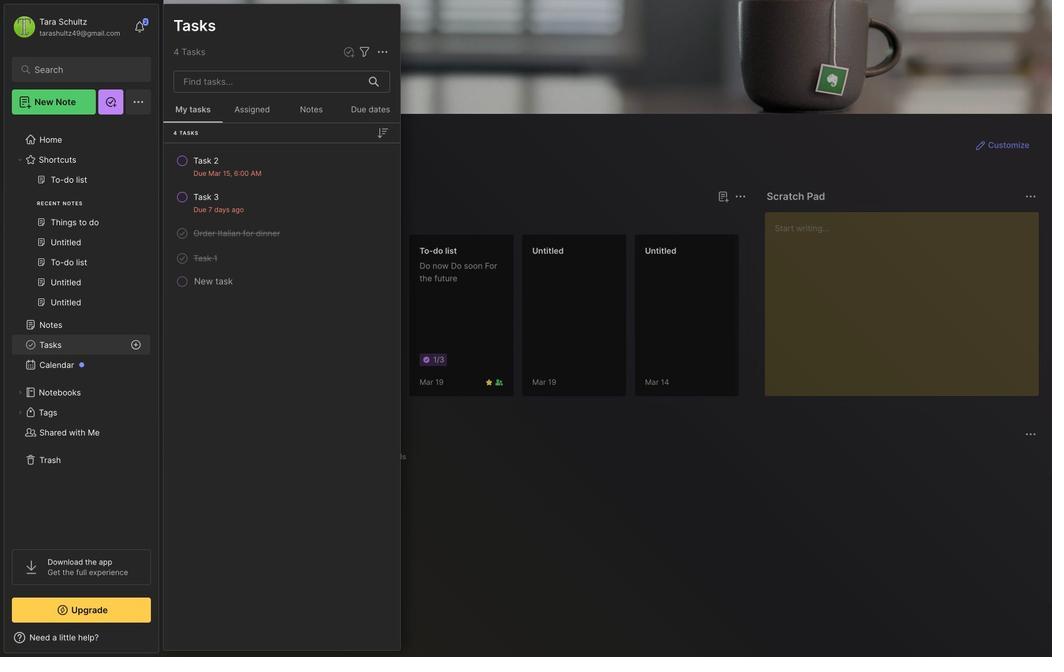 Task type: locate. For each thing, give the bounding box(es) containing it.
main element
[[0, 0, 163, 658]]

none search field inside main element
[[34, 62, 134, 77]]

2 tab list from the top
[[186, 450, 1035, 465]]

expand tags image
[[16, 409, 24, 416]]

1 vertical spatial tab list
[[186, 450, 1035, 465]]

task 3 1 cell
[[194, 191, 219, 204]]

tree
[[4, 122, 158, 539]]

4 row from the top
[[168, 247, 395, 270]]

tab list
[[186, 212, 744, 227], [186, 450, 1035, 465]]

click to collapse image
[[158, 634, 168, 649]]

filter tasks image
[[357, 45, 372, 60]]

row
[[168, 150, 395, 184], [168, 186, 395, 220], [168, 222, 395, 245], [168, 247, 395, 270]]

task 2 0 cell
[[194, 155, 219, 167]]

expand notebooks image
[[16, 389, 24, 396]]

new task image
[[343, 46, 355, 58]]

Search text field
[[34, 64, 134, 76]]

group inside main element
[[12, 170, 150, 320]]

3 row from the top
[[168, 222, 395, 245]]

sort options image
[[375, 126, 390, 141]]

WHAT'S NEW field
[[4, 628, 158, 648]]

None search field
[[34, 62, 134, 77]]

Sort options field
[[375, 126, 390, 141]]

group
[[12, 170, 150, 320]]

task 1 3 cell
[[194, 252, 217, 265]]

0 vertical spatial tab list
[[186, 212, 744, 227]]

row group
[[163, 148, 400, 291], [184, 234, 1052, 405]]

tab
[[186, 212, 223, 227], [228, 212, 279, 227], [239, 450, 277, 465], [377, 450, 412, 465]]



Task type: describe. For each thing, give the bounding box(es) containing it.
2 row from the top
[[168, 186, 395, 220]]

Start writing… text field
[[775, 212, 1038, 386]]

Find tasks… text field
[[176, 71, 361, 92]]

order italian for dinner 2 cell
[[194, 227, 280, 240]]

Filter tasks field
[[357, 44, 372, 60]]

More actions and view options field
[[372, 44, 390, 60]]

1 row from the top
[[168, 150, 395, 184]]

1 tab list from the top
[[186, 212, 744, 227]]

more actions and view options image
[[375, 45, 390, 60]]

tree inside main element
[[4, 122, 158, 539]]

grid grid
[[184, 472, 1040, 643]]

Account field
[[12, 14, 120, 39]]



Task type: vqa. For each thing, say whether or not it's contained in the screenshot.
Find tasks… "text box"
yes



